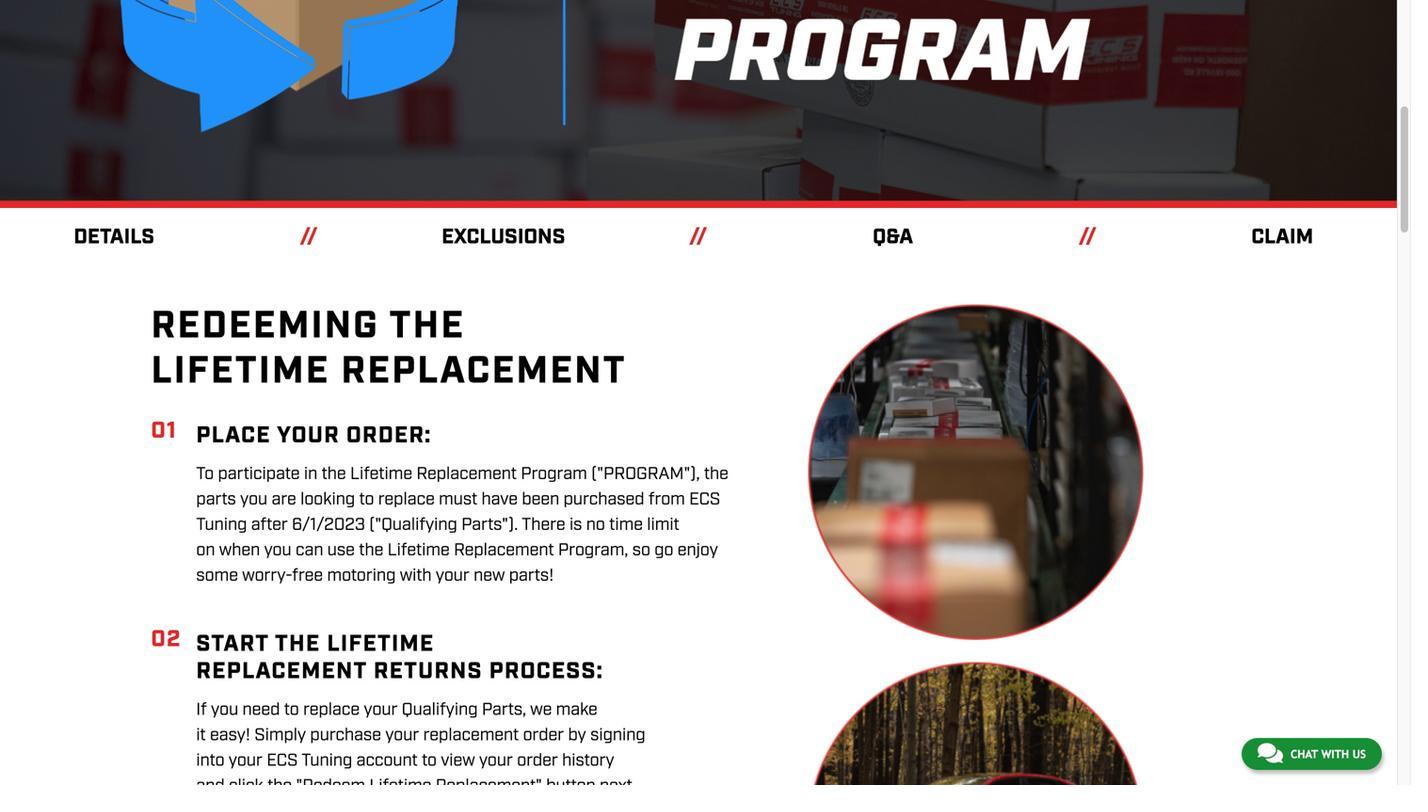 Task type: describe. For each thing, give the bounding box(es) containing it.
3 // from the left
[[1079, 224, 1097, 251]]

there
[[522, 514, 566, 536]]

ecs inside 'to participate in the lifetime replacement program ("program"), the parts you are looking to replace must have been purchased from ecs tuning after 6/1/2023 ("qualifying parts"). there is no time limit on when you can use the lifetime replacement program, so go enjoy some worry-free motoring with your new parts!'
[[689, 489, 721, 511]]

we
[[531, 699, 552, 722]]

details
[[74, 224, 154, 251]]

need
[[243, 699, 280, 722]]

ecs inside if you need to replace your qualifying parts, we make it easy! simply purchase your replacement order by signing into your ecs tuning account to view your order history
[[267, 750, 298, 772]]

the right ("program"),
[[704, 463, 729, 486]]

if you need to replace your qualifying parts, we make it easy! simply purchase your replacement order by signing into your ecs tuning account to view your order history
[[196, 699, 646, 772]]

tuning inside 'to participate in the lifetime replacement program ("program"), the parts you are looking to replace must have been purchased from ecs tuning after 6/1/2023 ("qualifying parts"). there is no time limit on when you can use the lifetime replacement program, so go enjoy some worry-free motoring with your new parts!'
[[196, 514, 247, 536]]

is
[[570, 514, 582, 536]]

program
[[521, 463, 587, 486]]

0 horizontal spatial to
[[284, 699, 299, 722]]

02
[[151, 625, 182, 655]]

tuning inside if you need to replace your qualifying parts, we make it easy! simply purchase your replacement order by signing into your ecs tuning account to view your order history
[[302, 750, 352, 772]]

returns
[[374, 657, 483, 687]]

your up purchase
[[364, 699, 398, 722]]

so
[[633, 540, 651, 562]]

chat
[[1291, 748, 1319, 761]]

can
[[296, 540, 323, 562]]

new
[[474, 565, 505, 587]]

parts").
[[462, 514, 518, 536]]

lifetime
[[151, 347, 330, 397]]

the right in
[[322, 463, 346, 486]]

chat with us
[[1291, 748, 1367, 761]]

make
[[556, 699, 598, 722]]

1 lifetime replacement image from the top
[[808, 304, 1144, 640]]

in
[[304, 463, 318, 486]]

2 horizontal spatial to
[[422, 750, 437, 772]]

1 vertical spatial replacement
[[454, 540, 554, 562]]

when
[[219, 540, 260, 562]]

signing
[[591, 725, 646, 747]]

view
[[441, 750, 475, 772]]

with inside 'to participate in the lifetime replacement program ("program"), the parts you are looking to replace must have been purchased from ecs tuning after 6/1/2023 ("qualifying parts"). there is no time limit on when you can use the lifetime replacement program, so go enjoy some worry-free motoring with your new parts!'
[[400, 565, 432, 587]]

after
[[251, 514, 288, 536]]

details link
[[74, 224, 154, 251]]

go
[[655, 540, 674, 562]]

the
[[389, 302, 465, 352]]

us
[[1353, 748, 1367, 761]]

place your order:
[[196, 421, 432, 451]]

your down the replacement
[[479, 750, 513, 772]]

participate
[[218, 463, 300, 486]]

place
[[196, 421, 271, 451]]

exclusions
[[442, 224, 566, 251]]

replacement
[[341, 347, 627, 397]]

process:
[[489, 657, 604, 687]]

1 horizontal spatial with
[[1322, 748, 1350, 761]]

time
[[609, 514, 643, 536]]

account
[[357, 750, 418, 772]]

simply
[[255, 725, 306, 747]]

("program"),
[[591, 463, 700, 486]]

program,
[[558, 540, 629, 562]]

worry-
[[242, 565, 292, 587]]

order:
[[346, 421, 432, 451]]

some
[[196, 565, 238, 587]]

0 vertical spatial you
[[240, 489, 268, 511]]

to inside 'to participate in the lifetime replacement program ("program"), the parts you are looking to replace must have been purchased from ecs tuning after 6/1/2023 ("qualifying parts"). there is no time limit on when you can use the lifetime replacement program, so go enjoy some worry-free motoring with your new parts!'
[[359, 489, 374, 511]]

your inside 'to participate in the lifetime replacement program ("program"), the parts you are looking to replace must have been purchased from ecs tuning after 6/1/2023 ("qualifying parts"). there is no time limit on when you can use the lifetime replacement program, so go enjoy some worry-free motoring with your new parts!'
[[436, 565, 470, 587]]

1 vertical spatial order
[[517, 750, 558, 772]]

you inside if you need to replace your qualifying parts, we make it easy! simply purchase your replacement order by signing into your ecs tuning account to view your order history
[[211, 699, 238, 722]]

no
[[587, 514, 605, 536]]

redeeming the lifetime replacement
[[151, 302, 627, 397]]

chat with us link
[[1242, 738, 1383, 770]]

have
[[482, 489, 518, 511]]

replacement inside start the lifetime replacement returns process:
[[196, 657, 367, 687]]

2 lifetime replacement image from the top
[[808, 662, 1144, 785]]

0 vertical spatial order
[[523, 725, 564, 747]]

motoring
[[327, 565, 396, 587]]

parts,
[[482, 699, 526, 722]]

must
[[439, 489, 478, 511]]



Task type: vqa. For each thing, say whether or not it's contained in the screenshot.
Search "text field"
no



Task type: locate. For each thing, give the bounding box(es) containing it.
history
[[562, 750, 615, 772]]

0 vertical spatial to
[[359, 489, 374, 511]]

replace inside 'to participate in the lifetime replacement program ("program"), the parts you are looking to replace must have been purchased from ecs tuning after 6/1/2023 ("qualifying parts"). there is no time limit on when you can use the lifetime replacement program, so go enjoy some worry-free motoring with your new parts!'
[[378, 489, 435, 511]]

your
[[277, 421, 340, 451]]

if
[[196, 699, 207, 722]]

the inside start the lifetime replacement returns process:
[[275, 630, 321, 660]]

replacement up must
[[417, 463, 517, 486]]

to left view
[[422, 750, 437, 772]]

1 vertical spatial ecs
[[267, 750, 298, 772]]

it
[[196, 725, 206, 747]]

0 horizontal spatial with
[[400, 565, 432, 587]]

order down we
[[523, 725, 564, 747]]

replacement
[[417, 463, 517, 486], [454, 540, 554, 562], [196, 657, 367, 687]]

replace up purchase
[[303, 699, 360, 722]]

replacement up need
[[196, 657, 367, 687]]

you
[[240, 489, 268, 511], [264, 540, 292, 562], [211, 699, 238, 722]]

2 vertical spatial replacement
[[196, 657, 367, 687]]

claim link
[[1252, 224, 1314, 251]]

0 vertical spatial ecs
[[689, 489, 721, 511]]

1 horizontal spatial tuning
[[302, 750, 352, 772]]

into
[[196, 750, 225, 772]]

to participate in the lifetime replacement program ("program"), the parts you are looking to replace must have been purchased from ecs tuning after 6/1/2023 ("qualifying parts"). there is no time limit on when you can use the lifetime replacement program, so go enjoy some worry-free motoring with your new parts!
[[196, 463, 729, 587]]

use
[[328, 540, 355, 562]]

replace up ("qualifying
[[378, 489, 435, 511]]

1 horizontal spatial to
[[359, 489, 374, 511]]

start
[[196, 630, 269, 660]]

0 vertical spatial lifetime replacement image
[[808, 304, 1144, 640]]

ecs down simply
[[267, 750, 298, 772]]

1 vertical spatial tuning
[[302, 750, 352, 772]]

order
[[523, 725, 564, 747], [517, 750, 558, 772]]

limit
[[647, 514, 680, 536]]

1 vertical spatial with
[[1322, 748, 1350, 761]]

0 horizontal spatial ecs
[[267, 750, 298, 772]]

1 horizontal spatial //
[[690, 224, 707, 251]]

lifetime inside start the lifetime replacement returns process:
[[327, 630, 435, 660]]

q&a
[[873, 224, 914, 251]]

1 // from the left
[[300, 224, 318, 251]]

parts
[[196, 489, 236, 511]]

1 vertical spatial replace
[[303, 699, 360, 722]]

replace
[[378, 489, 435, 511], [303, 699, 360, 722]]

comments image
[[1258, 742, 1284, 765]]

with down ("qualifying
[[400, 565, 432, 587]]

you down participate
[[240, 489, 268, 511]]

the up motoring
[[359, 540, 384, 562]]

q&a link
[[873, 224, 914, 251]]

0 vertical spatial replace
[[378, 489, 435, 511]]

0 horizontal spatial replace
[[303, 699, 360, 722]]

claim image
[[0, 0, 1398, 208]]

with left us
[[1322, 748, 1350, 761]]

2 horizontal spatial //
[[1079, 224, 1097, 251]]

0 vertical spatial replacement
[[417, 463, 517, 486]]

replacement down 'parts").'
[[454, 540, 554, 562]]

1 horizontal spatial replace
[[378, 489, 435, 511]]

your left new
[[436, 565, 470, 587]]

lifetime down "order:" at the bottom left of page
[[350, 463, 413, 486]]

ecs right from
[[689, 489, 721, 511]]

replace inside if you need to replace your qualifying parts, we make it easy! simply purchase your replacement order by signing into your ecs tuning account to view your order history
[[303, 699, 360, 722]]

purchased
[[564, 489, 645, 511]]

order left history
[[517, 750, 558, 772]]

to up simply
[[284, 699, 299, 722]]

your
[[436, 565, 470, 587], [364, 699, 398, 722], [385, 725, 419, 747], [229, 750, 263, 772], [479, 750, 513, 772]]

//
[[300, 224, 318, 251], [690, 224, 707, 251], [1079, 224, 1097, 251]]

1 vertical spatial lifetime
[[388, 540, 450, 562]]

been
[[522, 489, 560, 511]]

free
[[292, 565, 323, 587]]

0 vertical spatial tuning
[[196, 514, 247, 536]]

parts!
[[509, 565, 554, 587]]

replacement
[[423, 725, 519, 747]]

the
[[322, 463, 346, 486], [704, 463, 729, 486], [359, 540, 384, 562], [275, 630, 321, 660]]

looking
[[301, 489, 355, 511]]

2 vertical spatial lifetime
[[327, 630, 435, 660]]

tuning down purchase
[[302, 750, 352, 772]]

1 vertical spatial lifetime replacement image
[[808, 662, 1144, 785]]

lifetime replacement image
[[808, 304, 1144, 640], [808, 662, 1144, 785]]

to
[[196, 463, 214, 486]]

easy!
[[210, 725, 251, 747]]

tuning
[[196, 514, 247, 536], [302, 750, 352, 772]]

2 vertical spatial you
[[211, 699, 238, 722]]

with
[[400, 565, 432, 587], [1322, 748, 1350, 761]]

purchase
[[310, 725, 381, 747]]

on
[[196, 540, 215, 562]]

qualifying
[[402, 699, 478, 722]]

0 vertical spatial with
[[400, 565, 432, 587]]

by
[[568, 725, 587, 747]]

1 vertical spatial to
[[284, 699, 299, 722]]

to
[[359, 489, 374, 511], [284, 699, 299, 722], [422, 750, 437, 772]]

("qualifying
[[369, 514, 458, 536]]

you right if
[[211, 699, 238, 722]]

from
[[649, 489, 685, 511]]

tuning down parts
[[196, 514, 247, 536]]

enjoy
[[678, 540, 718, 562]]

your up account
[[385, 725, 419, 747]]

6/1/2023
[[292, 514, 365, 536]]

lifetime
[[350, 463, 413, 486], [388, 540, 450, 562], [327, 630, 435, 660]]

0 horizontal spatial //
[[300, 224, 318, 251]]

exclusions link
[[442, 224, 566, 251]]

1 horizontal spatial ecs
[[689, 489, 721, 511]]

lifetime down ("qualifying
[[388, 540, 450, 562]]

1 vertical spatial you
[[264, 540, 292, 562]]

your down easy!
[[229, 750, 263, 772]]

2 vertical spatial to
[[422, 750, 437, 772]]

start the lifetime replacement returns process:
[[196, 630, 604, 687]]

2 // from the left
[[690, 224, 707, 251]]

claim
[[1252, 224, 1314, 251]]

0 vertical spatial lifetime
[[350, 463, 413, 486]]

0 horizontal spatial tuning
[[196, 514, 247, 536]]

are
[[272, 489, 296, 511]]

the right start
[[275, 630, 321, 660]]

01
[[151, 416, 177, 446]]

you down after
[[264, 540, 292, 562]]

to right looking at the bottom left
[[359, 489, 374, 511]]

lifetime down motoring
[[327, 630, 435, 660]]

ecs
[[689, 489, 721, 511], [267, 750, 298, 772]]

redeeming
[[151, 302, 379, 352]]



